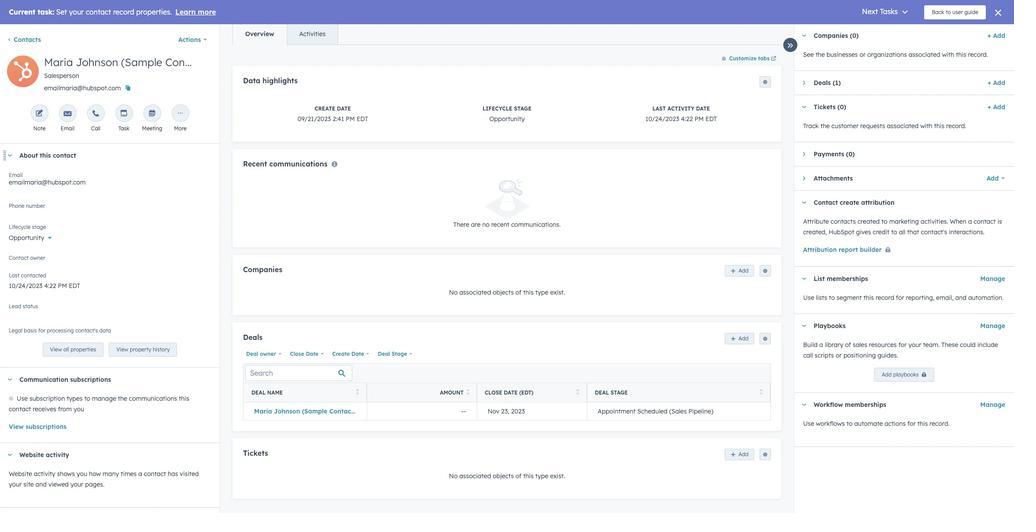 Task type: vqa. For each thing, say whether or not it's contained in the screenshot.
leftmost Press to sort. icon
yes



Task type: locate. For each thing, give the bounding box(es) containing it.
to right credit on the top of page
[[891, 228, 897, 236]]

caret image left about
[[7, 154, 12, 157]]

contact left is
[[974, 218, 996, 225]]

caret image inside payments (0) dropdown button
[[803, 151, 805, 157]]

pm right 2:41
[[346, 115, 355, 123]]

a for attribute contacts created to marketing activities. when a contact is created, hubspot gives credit to all that contact's interactions.
[[968, 218, 972, 225]]

communication subscriptions button
[[0, 368, 207, 392]]

0 vertical spatial johnson
[[76, 55, 118, 69]]

contacts link
[[7, 36, 41, 44]]

processing
[[47, 327, 74, 334]]

0 horizontal spatial companies
[[243, 265, 282, 274]]

0 vertical spatial contact's
[[921, 228, 947, 236]]

pm inside create date 09/21/2023 2:41 pm edt
[[346, 115, 355, 123]]

use for lists
[[803, 294, 814, 302]]

emailmaria@hubspot.com down salesperson
[[44, 84, 121, 92]]

pm right the 4:22 at right
[[695, 115, 704, 123]]

0 horizontal spatial lifecycle
[[9, 224, 30, 230]]

0 vertical spatial + add button
[[988, 30, 1005, 41]]

activity inside website activity shows you how many times a contact has visited your site and viewed your pages.
[[34, 470, 55, 478]]

all down marketing
[[899, 228, 906, 236]]

1 horizontal spatial companies
[[814, 32, 848, 40]]

1 vertical spatial contact)
[[329, 407, 356, 415]]

1 horizontal spatial opportunity
[[489, 115, 525, 123]]

activity for website activity shows you how many times a contact has visited your site and viewed your pages.
[[34, 470, 55, 478]]

0 vertical spatial contact)
[[165, 55, 209, 69]]

contact) for maria johnson (sample contact) - new deal
[[329, 407, 356, 415]]

attachments
[[814, 174, 853, 182]]

2 horizontal spatial stage
[[611, 389, 628, 396]]

payments
[[814, 150, 844, 158]]

tickets inside dropdown button
[[814, 103, 836, 111]]

1 vertical spatial tickets
[[243, 449, 268, 457]]

press to sort. element for date
[[576, 389, 579, 396]]

activity up viewed
[[34, 470, 55, 478]]

0 vertical spatial email
[[61, 125, 75, 132]]

johnson inside maria johnson (sample contact) salesperson
[[76, 55, 118, 69]]

contact for contact owner no owner
[[9, 255, 29, 261]]

credit
[[873, 228, 890, 236]]

subscription
[[29, 395, 65, 403]]

deals inside deals (1) dropdown button
[[814, 79, 831, 87]]

0 horizontal spatial communications
[[129, 395, 177, 403]]

1 edt from the left
[[357, 115, 368, 123]]

4:22
[[681, 115, 693, 123]]

3 + add button from the top
[[988, 102, 1005, 112]]

subscriptions inside dropdown button
[[70, 376, 111, 384]]

maria up salesperson
[[44, 55, 73, 69]]

press to sort. image down create date popup button
[[356, 389, 359, 395]]

view down legal basis for processing contact's data
[[50, 346, 62, 353]]

maria for maria johnson (sample contact) - new deal
[[254, 407, 272, 415]]

1 vertical spatial maria
[[254, 407, 272, 415]]

companies inside dropdown button
[[814, 32, 848, 40]]

1 vertical spatial companies
[[243, 265, 282, 274]]

1 exist. from the top
[[550, 288, 565, 296]]

1 objects from the top
[[493, 288, 514, 296]]

customize tabs
[[729, 55, 770, 62]]

caret image up track
[[801, 106, 807, 108]]

create for create date 09/21/2023 2:41 pm edt
[[315, 105, 335, 112]]

all left properties
[[63, 346, 69, 353]]

0 vertical spatial no associated objects of this type exist.
[[449, 288, 565, 296]]

that
[[907, 228, 919, 236]]

contact)
[[165, 55, 209, 69], [329, 407, 356, 415]]

website up the site
[[9, 470, 32, 478]]

contact left the receives
[[9, 405, 31, 413]]

and right email,
[[955, 294, 967, 302]]

3 + add from the top
[[988, 103, 1005, 111]]

the right see at the right top of the page
[[816, 51, 825, 59]]

0 vertical spatial deal stage
[[378, 350, 407, 357]]

playbooks button
[[794, 314, 977, 338]]

caret image left 'website activity'
[[7, 454, 12, 456]]

caret image up see at the right top of the page
[[801, 35, 807, 37]]

close date
[[290, 350, 318, 357]]

--
[[461, 407, 466, 415]]

0 horizontal spatial press to sort. image
[[576, 389, 579, 395]]

close inside popup button
[[290, 350, 304, 357]]

or
[[860, 51, 866, 59], [836, 351, 842, 359]]

lifecycle for lifecycle stage opportunity
[[483, 105, 512, 112]]

3 manage link from the top
[[980, 399, 1005, 410]]

1 add button from the top
[[725, 265, 754, 276]]

johnson for maria johnson (sample contact) - new deal
[[274, 407, 300, 415]]

(sample inside maria johnson (sample contact) salesperson
[[121, 55, 162, 69]]

date
[[337, 105, 351, 112], [696, 105, 710, 112], [306, 350, 318, 357], [351, 350, 364, 357], [504, 389, 518, 396]]

you down "types"
[[74, 405, 84, 413]]

use subscription types to manage the communications this contact receives from you
[[9, 395, 189, 413]]

2 press to sort. image from the left
[[759, 389, 763, 395]]

1 vertical spatial or
[[836, 351, 842, 359]]

0 vertical spatial lifecycle
[[483, 105, 512, 112]]

1 vertical spatial contact's
[[75, 327, 98, 334]]

0 vertical spatial create
[[315, 105, 335, 112]]

activity inside dropdown button
[[46, 451, 69, 459]]

for right resources
[[899, 341, 907, 349]]

0 horizontal spatial deal stage
[[378, 350, 407, 357]]

subscriptions down the receives
[[26, 423, 67, 431]]

emailmaria@hubspot.com
[[44, 84, 121, 92], [9, 178, 86, 186]]

0 horizontal spatial last
[[9, 272, 19, 279]]

0 horizontal spatial view
[[9, 423, 24, 431]]

caret image left communication
[[7, 379, 12, 381]]

caret image up build
[[801, 325, 807, 327]]

1 horizontal spatial contact
[[814, 199, 838, 207]]

a right build
[[819, 341, 823, 349]]

a right times
[[138, 470, 142, 478]]

contact inside dropdown button
[[53, 151, 76, 159]]

2 manage from the top
[[980, 322, 1005, 330]]

use for workflows
[[803, 420, 814, 428]]

1 vertical spatial the
[[820, 122, 830, 130]]

1 horizontal spatial and
[[955, 294, 967, 302]]

companies for companies (0)
[[814, 32, 848, 40]]

deals for deals (1)
[[814, 79, 831, 87]]

+ for see the businesses or organizations associated with this record.
[[988, 32, 991, 40]]

2 pm from the left
[[695, 115, 704, 123]]

close for close date
[[290, 350, 304, 357]]

2 objects from the top
[[493, 472, 514, 480]]

caret image left attachments
[[803, 176, 805, 181]]

email,
[[936, 294, 954, 302]]

0 vertical spatial manage
[[980, 275, 1005, 283]]

your inside the build a library of sales resources for your team. these could include call scripts or positioning guides.
[[909, 341, 921, 349]]

all
[[899, 228, 906, 236], [63, 346, 69, 353]]

3 - from the left
[[464, 407, 466, 415]]

deal name
[[251, 389, 283, 396]]

email for email
[[61, 125, 75, 132]]

press to sort. element
[[356, 389, 359, 396], [466, 389, 470, 396], [576, 389, 579, 396], [759, 389, 763, 396]]

2 edt from the left
[[706, 115, 717, 123]]

email down about
[[9, 172, 23, 178]]

caret image inside workflow memberships dropdown button
[[801, 404, 807, 406]]

appointment
[[598, 407, 636, 415]]

0 vertical spatial you
[[74, 405, 84, 413]]

caret image left list
[[801, 278, 807, 280]]

contact up attribute
[[814, 199, 838, 207]]

for inside the build a library of sales resources for your team. these could include call scripts or positioning guides.
[[899, 341, 907, 349]]

caret image left workflow
[[801, 404, 807, 406]]

email down email image
[[61, 125, 75, 132]]

0 horizontal spatial tickets
[[243, 449, 268, 457]]

attribution
[[861, 199, 895, 207]]

0 vertical spatial all
[[899, 228, 906, 236]]

caret image for tickets (0)
[[801, 106, 807, 108]]

deals (1)
[[814, 79, 841, 87]]

has
[[168, 470, 178, 478]]

0 horizontal spatial deals
[[243, 333, 263, 342]]

4 press to sort. element from the left
[[759, 389, 763, 396]]

contact) down actions
[[165, 55, 209, 69]]

johnson for maria johnson (sample contact) salesperson
[[76, 55, 118, 69]]

the right manage
[[118, 395, 127, 403]]

1 vertical spatial email
[[9, 172, 23, 178]]

for right "basis"
[[38, 327, 45, 334]]

manage for use workflows to automate actions for this record.
[[980, 401, 1005, 409]]

1 vertical spatial contact
[[9, 255, 29, 261]]

maria inside maria johnson (sample contact) salesperson
[[44, 55, 73, 69]]

deal left name
[[251, 389, 266, 396]]

Search HubSpot search field
[[890, 4, 998, 19]]

last contacted
[[9, 272, 46, 279]]

contact's down activities.
[[921, 228, 947, 236]]

playbooks
[[893, 371, 919, 378]]

opportunity
[[489, 115, 525, 123], [9, 234, 44, 242]]

2 no associated objects of this type exist. from the top
[[449, 472, 565, 480]]

0 vertical spatial deals
[[814, 79, 831, 87]]

press to sort. image
[[356, 389, 359, 395], [466, 389, 470, 395]]

from
[[58, 405, 72, 413]]

owner up contacted
[[30, 255, 45, 261]]

0 vertical spatial opportunity
[[489, 115, 525, 123]]

a up interactions.
[[968, 218, 972, 225]]

0 horizontal spatial opportunity
[[9, 234, 44, 242]]

last inside "last activity date 10/24/2023 4:22 pm edt"
[[652, 105, 666, 112]]

type for tickets
[[535, 472, 548, 480]]

no
[[9, 258, 17, 266], [449, 288, 458, 296], [449, 472, 458, 480]]

legal
[[9, 327, 22, 334]]

last up the 10/24/2023
[[652, 105, 666, 112]]

memberships up segment
[[827, 275, 868, 283]]

press to sort. image right amount
[[466, 389, 470, 395]]

maria johnson (sample contact) salesperson
[[44, 55, 209, 80]]

0 vertical spatial stage
[[514, 105, 532, 112]]

2 vertical spatial record.
[[930, 420, 950, 428]]

deals up deal owner
[[243, 333, 263, 342]]

activity
[[46, 451, 69, 459], [34, 470, 55, 478]]

2 + from the top
[[988, 79, 991, 87]]

view inside button
[[9, 423, 24, 431]]

1 horizontal spatial close
[[485, 389, 502, 396]]

no associated objects of this type exist. for companies
[[449, 288, 565, 296]]

1 manage from the top
[[980, 275, 1005, 283]]

contact up the last contacted
[[9, 255, 29, 261]]

johnson up salesperson
[[76, 55, 118, 69]]

contact up email emailmaria@hubspot.com
[[53, 151, 76, 159]]

there
[[453, 220, 469, 228]]

caret image left "payments"
[[803, 151, 805, 157]]

hubspot
[[829, 228, 854, 236]]

0 horizontal spatial contact's
[[75, 327, 98, 334]]

deal inside popup button
[[246, 350, 258, 357]]

opportunity inside popup button
[[9, 234, 44, 242]]

1 no associated objects of this type exist. from the top
[[449, 288, 565, 296]]

1 + add from the top
[[988, 32, 1005, 40]]

0 horizontal spatial contact
[[9, 255, 29, 261]]

(0) up businesses
[[850, 32, 859, 40]]

or down library
[[836, 351, 842, 359]]

the for see
[[816, 51, 825, 59]]

last for last activity date 10/24/2023 4:22 pm edt
[[652, 105, 666, 112]]

0 vertical spatial maria
[[44, 55, 73, 69]]

0 horizontal spatial a
[[138, 470, 142, 478]]

organizations
[[867, 51, 907, 59]]

(0) for companies (0)
[[850, 32, 859, 40]]

maria for maria johnson (sample contact) salesperson
[[44, 55, 73, 69]]

1 vertical spatial manage
[[980, 322, 1005, 330]]

task
[[118, 125, 129, 132]]

2 press to sort. element from the left
[[466, 389, 470, 396]]

0 vertical spatial +
[[988, 32, 991, 40]]

deal up appointment
[[595, 389, 609, 396]]

3 manage from the top
[[980, 401, 1005, 409]]

1 + add button from the top
[[988, 30, 1005, 41]]

deal stage
[[378, 350, 407, 357], [595, 389, 628, 396]]

1 vertical spatial + add button
[[988, 78, 1005, 88]]

1 press to sort. image from the left
[[356, 389, 359, 395]]

0 vertical spatial and
[[955, 294, 967, 302]]

caret image left deals (1)
[[803, 80, 805, 85]]

view for view subscriptions
[[9, 423, 24, 431]]

viewed
[[48, 481, 69, 488]]

record
[[876, 294, 894, 302]]

+ add for see the businesses or organizations associated with this record.
[[988, 32, 1005, 40]]

1 vertical spatial create
[[332, 350, 350, 357]]

1 vertical spatial (0)
[[838, 103, 846, 111]]

0 horizontal spatial contact)
[[165, 55, 209, 69]]

2 vertical spatial + add button
[[988, 102, 1005, 112]]

date left deal stage popup button
[[351, 350, 364, 357]]

(sample for maria johnson (sample contact) salesperson
[[121, 55, 162, 69]]

highlights
[[263, 76, 298, 85]]

website inside website activity shows you how many times a contact has visited your site and viewed your pages.
[[9, 470, 32, 478]]

2 exist. from the top
[[550, 472, 565, 480]]

memberships up automate
[[845, 401, 886, 409]]

johnson down name
[[274, 407, 300, 415]]

a inside website activity shows you how many times a contact has visited your site and viewed your pages.
[[138, 470, 142, 478]]

a
[[968, 218, 972, 225], [819, 341, 823, 349], [138, 470, 142, 478]]

use left lists
[[803, 294, 814, 302]]

date up search search field
[[306, 350, 318, 357]]

the right track
[[820, 122, 830, 130]]

add playbooks
[[882, 371, 919, 378]]

2 - from the left
[[461, 407, 464, 415]]

2 press to sort. image from the left
[[466, 389, 470, 395]]

last for last contacted
[[9, 272, 19, 279]]

or right businesses
[[860, 51, 866, 59]]

marketing
[[889, 218, 919, 225]]

to right lists
[[829, 294, 835, 302]]

contact inside dropdown button
[[814, 199, 838, 207]]

date for close date
[[306, 350, 318, 357]]

caret image for deals (1)
[[803, 80, 805, 85]]

a inside attribute contacts created to marketing activities. when a contact is created, hubspot gives credit to all that contact's interactions.
[[968, 218, 972, 225]]

caret image inside attachments dropdown button
[[803, 176, 805, 181]]

contact inside attribute contacts created to marketing activities. when a contact is created, hubspot gives credit to all that contact's interactions.
[[974, 218, 996, 225]]

add button
[[725, 265, 754, 276], [725, 333, 754, 344], [725, 449, 754, 460]]

with up payments (0) dropdown button
[[920, 122, 933, 130]]

tickets for tickets (0)
[[814, 103, 836, 111]]

lifecycle inside lifecycle stage opportunity
[[483, 105, 512, 112]]

0 vertical spatial (0)
[[850, 32, 859, 40]]

date left (edt)
[[504, 389, 518, 396]]

date for create date
[[351, 350, 364, 357]]

0 vertical spatial type
[[535, 288, 548, 296]]

Search search field
[[245, 365, 352, 381]]

create inside popup button
[[332, 350, 350, 357]]

deal owner button
[[243, 348, 283, 360]]

last left contacted
[[9, 272, 19, 279]]

1 horizontal spatial edt
[[706, 115, 717, 123]]

owner for contact owner no owner
[[30, 255, 45, 261]]

create up 09/21/2023
[[315, 105, 335, 112]]

the inside use subscription types to manage the communications this contact receives from you
[[118, 395, 127, 403]]

edt inside create date 09/21/2023 2:41 pm edt
[[357, 115, 368, 123]]

1 pm from the left
[[346, 115, 355, 123]]

+ add button for track the customer requests associated with this record.
[[988, 102, 1005, 112]]

caret image inside companies (0) dropdown button
[[801, 35, 807, 37]]

2 vertical spatial add button
[[725, 449, 754, 460]]

website activity shows you how many times a contact has visited your site and viewed your pages.
[[9, 470, 199, 488]]

and
[[955, 294, 967, 302], [35, 481, 47, 488]]

maria down deal name
[[254, 407, 272, 415]]

deal right create date popup button
[[378, 350, 390, 357]]

press to sort. image
[[576, 389, 579, 395], [759, 389, 763, 395]]

date for close date (edt)
[[504, 389, 518, 396]]

+ add
[[988, 32, 1005, 40], [988, 79, 1005, 87], [988, 103, 1005, 111]]

with down search hubspot search box
[[942, 51, 954, 59]]

create
[[840, 199, 859, 207]]

to right "types"
[[84, 395, 90, 403]]

0 vertical spatial manage link
[[980, 273, 1005, 284]]

subscriptions for view subscriptions
[[26, 423, 67, 431]]

recent
[[491, 220, 509, 228]]

0 vertical spatial emailmaria@hubspot.com
[[44, 84, 121, 92]]

1 press to sort. element from the left
[[356, 389, 359, 396]]

(sample for maria johnson (sample contact) - new deal
[[302, 407, 327, 415]]

2 vertical spatial manage
[[980, 401, 1005, 409]]

caret image inside tickets (0) dropdown button
[[801, 106, 807, 108]]

created
[[858, 218, 880, 225]]

0 horizontal spatial email
[[9, 172, 23, 178]]

last
[[652, 105, 666, 112], [9, 272, 19, 279]]

1 horizontal spatial lifecycle
[[483, 105, 512, 112]]

all inside attribute contacts created to marketing activities. when a contact is created, hubspot gives credit to all that contact's interactions.
[[899, 228, 906, 236]]

automation.
[[968, 294, 1004, 302]]

caret image inside communication subscriptions dropdown button
[[7, 379, 12, 381]]

caret image for about this contact
[[7, 154, 12, 157]]

deal up deal name
[[246, 350, 258, 357]]

contact's left data
[[75, 327, 98, 334]]

(1)
[[833, 79, 841, 87]]

contacted
[[21, 272, 46, 279]]

memberships for segment
[[827, 275, 868, 283]]

(0) up customer
[[838, 103, 846, 111]]

emailmaria@hubspot.com up number
[[9, 178, 86, 186]]

caret image
[[801, 35, 807, 37], [801, 106, 807, 108], [803, 151, 805, 157], [803, 176, 805, 181], [801, 201, 807, 204], [7, 454, 12, 456]]

email inside email emailmaria@hubspot.com
[[9, 172, 23, 178]]

edt right 2:41
[[357, 115, 368, 123]]

press to sort. image for close date (edt)
[[576, 389, 579, 395]]

website inside dropdown button
[[19, 451, 44, 459]]

1 vertical spatial type
[[535, 472, 548, 480]]

contact left has
[[144, 470, 166, 478]]

1 vertical spatial and
[[35, 481, 47, 488]]

sales
[[853, 341, 867, 349]]

+ add for track the customer requests associated with this record.
[[988, 103, 1005, 111]]

navigation
[[233, 23, 338, 45]]

0 horizontal spatial edt
[[357, 115, 368, 123]]

data highlights
[[243, 76, 298, 85]]

0 horizontal spatial subscriptions
[[26, 423, 67, 431]]

1 vertical spatial lifecycle
[[9, 224, 30, 230]]

when
[[950, 218, 966, 225]]

tabs
[[758, 55, 770, 62]]

caret image up attribute
[[801, 201, 807, 204]]

press to sort. image for deal stage
[[759, 389, 763, 395]]

1 vertical spatial +
[[988, 79, 991, 87]]

contact inside website activity shows you how many times a contact has visited your site and viewed your pages.
[[144, 470, 166, 478]]

automate
[[854, 420, 883, 428]]

2 + add from the top
[[988, 79, 1005, 87]]

this
[[956, 51, 966, 59], [934, 122, 945, 130], [40, 151, 51, 159], [523, 288, 534, 296], [864, 294, 874, 302], [179, 395, 189, 403], [918, 420, 928, 428], [523, 472, 534, 480]]

your down shows
[[70, 481, 83, 488]]

date up 2:41
[[337, 105, 351, 112]]

1 horizontal spatial with
[[942, 51, 954, 59]]

1 manage link from the top
[[980, 273, 1005, 284]]

record. for use workflows to automate actions for this record.
[[930, 420, 950, 428]]

caret image inside 'list memberships' dropdown button
[[801, 278, 807, 280]]

your left team.
[[909, 341, 921, 349]]

pm inside "last activity date 10/24/2023 4:22 pm edt"
[[695, 115, 704, 123]]

caret image inside the about this contact dropdown button
[[7, 154, 12, 157]]

press to sort. element for stage
[[759, 389, 763, 396]]

close up search search field
[[290, 350, 304, 357]]

Last contacted text field
[[9, 277, 211, 292]]

1 horizontal spatial stage
[[514, 105, 532, 112]]

(0) right "payments"
[[846, 150, 855, 158]]

caret image for payments (0)
[[803, 151, 805, 157]]

2 type from the top
[[535, 472, 548, 480]]

3 + from the top
[[988, 103, 991, 111]]

this inside dropdown button
[[40, 151, 51, 159]]

1 vertical spatial last
[[9, 272, 19, 279]]

of inside the build a library of sales resources for your team. these could include call scripts or positioning guides.
[[845, 341, 851, 349]]

report
[[839, 246, 858, 254]]

your
[[909, 341, 921, 349], [9, 481, 22, 488], [70, 481, 83, 488]]

0 horizontal spatial (sample
[[121, 55, 162, 69]]

actions
[[178, 36, 201, 44]]

property
[[130, 346, 151, 353]]

contact inside use subscription types to manage the communications this contact receives from you
[[9, 405, 31, 413]]

manage link for use lists to segment this record for reporting, email, and automation.
[[980, 273, 1005, 284]]

1 horizontal spatial deal stage
[[595, 389, 628, 396]]

contact for website activity shows you how many times a contact has visited your site and viewed your pages.
[[144, 470, 166, 478]]

deals for deals
[[243, 333, 263, 342]]

0 vertical spatial companies
[[814, 32, 848, 40]]

contact inside contact owner no owner
[[9, 255, 29, 261]]

Phone number text field
[[9, 201, 211, 219]]

owner left close date at the left bottom of the page
[[260, 350, 276, 357]]

1 horizontal spatial communications
[[269, 160, 328, 168]]

date inside create date 09/21/2023 2:41 pm edt
[[337, 105, 351, 112]]

caret image
[[803, 80, 805, 85], [7, 154, 12, 157], [801, 278, 807, 280], [801, 325, 807, 327], [7, 379, 12, 381], [801, 404, 807, 406]]

close up the nov on the left of page
[[485, 389, 502, 396]]

gives
[[856, 228, 871, 236]]

3 add button from the top
[[725, 449, 754, 460]]

1 horizontal spatial email
[[61, 125, 75, 132]]

website down view subscriptions
[[19, 451, 44, 459]]

caret image inside 'website activity' dropdown button
[[7, 454, 12, 456]]

pages.
[[85, 481, 104, 488]]

1 vertical spatial emailmaria@hubspot.com
[[9, 178, 86, 186]]

0 vertical spatial + add
[[988, 32, 1005, 40]]

companies (0) button
[[794, 24, 984, 48]]

3 press to sort. element from the left
[[576, 389, 579, 396]]

new
[[362, 407, 376, 415]]

0 vertical spatial with
[[942, 51, 954, 59]]

owner inside popup button
[[260, 350, 276, 357]]

0 horizontal spatial stage
[[392, 350, 407, 357]]

deal stage up appointment
[[595, 389, 628, 396]]

deal stage right create date popup button
[[378, 350, 407, 357]]

exist. for tickets
[[550, 472, 565, 480]]

opportunity inside lifecycle stage opportunity
[[489, 115, 525, 123]]

add
[[993, 32, 1005, 40], [993, 79, 1005, 87], [993, 103, 1005, 111], [987, 174, 999, 182], [739, 267, 749, 274], [739, 335, 749, 342], [882, 371, 892, 378], [739, 451, 749, 457]]

2 add button from the top
[[725, 333, 754, 344]]

stage
[[32, 224, 46, 230]]

customize tabs link
[[717, 52, 782, 66]]

2 vertical spatial +
[[988, 103, 991, 111]]

contact for attribute contacts created to marketing activities. when a contact is created, hubspot gives credit to all that contact's interactions.
[[974, 218, 996, 225]]

0 horizontal spatial with
[[920, 122, 933, 130]]

2 vertical spatial (0)
[[846, 150, 855, 158]]

you left how at the left
[[77, 470, 87, 478]]

these
[[941, 341, 958, 349]]

caret image inside contact create attribution dropdown button
[[801, 201, 807, 204]]

contact owner no owner
[[9, 255, 45, 266]]

date right activity
[[696, 105, 710, 112]]

subscriptions for communication subscriptions
[[70, 376, 111, 384]]

use inside use subscription types to manage the communications this contact receives from you
[[17, 395, 28, 403]]

activity up shows
[[46, 451, 69, 459]]

view left property
[[116, 346, 128, 353]]

1 horizontal spatial deals
[[814, 79, 831, 87]]

caret image inside deals (1) dropdown button
[[803, 80, 805, 85]]

create inside create date 09/21/2023 2:41 pm edt
[[315, 105, 335, 112]]

contact) left new
[[329, 407, 356, 415]]

0 vertical spatial subscriptions
[[70, 376, 111, 384]]

deals left (1)
[[814, 79, 831, 87]]

1 + from the top
[[988, 32, 991, 40]]

1 press to sort. image from the left
[[576, 389, 579, 395]]

1 horizontal spatial contact's
[[921, 228, 947, 236]]

1 vertical spatial no associated objects of this type exist.
[[449, 472, 565, 480]]

your left the site
[[9, 481, 22, 488]]

1 vertical spatial opportunity
[[9, 234, 44, 242]]

edt right the 4:22 at right
[[706, 115, 717, 123]]

caret image inside playbooks dropdown button
[[801, 325, 807, 327]]

use left workflows in the bottom of the page
[[803, 420, 814, 428]]

0 vertical spatial website
[[19, 451, 44, 459]]

1 type from the top
[[535, 288, 548, 296]]

subscriptions up manage
[[70, 376, 111, 384]]

subscriptions inside button
[[26, 423, 67, 431]]

type
[[535, 288, 548, 296], [535, 472, 548, 480]]

of for companies
[[516, 288, 522, 296]]

1 vertical spatial objects
[[493, 472, 514, 480]]

0 vertical spatial the
[[816, 51, 825, 59]]

interactions.
[[949, 228, 985, 236]]

1 horizontal spatial last
[[652, 105, 666, 112]]

to up credit on the top of page
[[882, 218, 888, 225]]

contact) inside maria johnson (sample contact) salesperson
[[165, 55, 209, 69]]

view
[[50, 346, 62, 353], [116, 346, 128, 353], [9, 423, 24, 431]]

a for website activity shows you how many times a contact has visited your site and viewed your pages.
[[138, 470, 142, 478]]

1 vertical spatial a
[[819, 341, 823, 349]]

view for view all properties
[[50, 346, 62, 353]]

2 + add button from the top
[[988, 78, 1005, 88]]

caret image for attachments
[[803, 176, 805, 181]]

no for tickets
[[449, 472, 458, 480]]

1 horizontal spatial subscriptions
[[70, 376, 111, 384]]

and right the site
[[35, 481, 47, 488]]

note image
[[35, 110, 43, 118]]



Task type: describe. For each thing, give the bounding box(es) containing it.
no inside contact owner no owner
[[9, 258, 17, 266]]

deal stage inside popup button
[[378, 350, 407, 357]]

lifecycle stage opportunity
[[483, 105, 532, 123]]

(edt)
[[519, 389, 534, 396]]

phone
[[9, 203, 24, 209]]

about this contact button
[[0, 144, 211, 167]]

call image
[[92, 110, 100, 118]]

create for create date
[[332, 350, 350, 357]]

shows
[[57, 470, 75, 478]]

of for tickets
[[516, 472, 522, 480]]

type for companies
[[535, 288, 548, 296]]

manage link for use workflows to automate actions for this record.
[[980, 399, 1005, 410]]

2023
[[511, 407, 525, 415]]

deals (1) button
[[794, 71, 984, 95]]

for right actions
[[908, 420, 916, 428]]

objects for companies
[[493, 288, 514, 296]]

(sales
[[669, 407, 687, 415]]

communications.
[[511, 220, 561, 228]]

navigation containing overview
[[233, 23, 338, 45]]

memberships for automate
[[845, 401, 886, 409]]

add inside popup button
[[987, 174, 999, 182]]

view subscriptions button
[[9, 422, 67, 432]]

call
[[803, 351, 813, 359]]

phone number
[[9, 203, 45, 209]]

could
[[960, 341, 976, 349]]

library
[[825, 341, 843, 349]]

caret image for workflow memberships
[[801, 404, 807, 406]]

actions button
[[173, 31, 213, 48]]

contact's inside attribute contacts created to marketing activities. when a contact is created, hubspot gives credit to all that contact's interactions.
[[921, 228, 947, 236]]

close date button
[[287, 348, 326, 360]]

many
[[103, 470, 119, 478]]

(0) for tickets (0)
[[838, 103, 846, 111]]

manage for use lists to segment this record for reporting, email, and automation.
[[980, 275, 1005, 283]]

stage inside popup button
[[392, 350, 407, 357]]

meeting image
[[148, 110, 156, 118]]

edit button
[[7, 55, 39, 90]]

and inside website activity shows you how many times a contact has visited your site and viewed your pages.
[[35, 481, 47, 488]]

you inside website activity shows you how many times a contact has visited your site and viewed your pages.
[[77, 470, 87, 478]]

to down workflow memberships
[[847, 420, 853, 428]]

view for view property history
[[116, 346, 128, 353]]

press to sort. image for amount
[[466, 389, 470, 395]]

caret image for list memberships
[[801, 278, 807, 280]]

name
[[267, 389, 283, 396]]

manage
[[92, 395, 116, 403]]

to inside use subscription types to manage the communications this contact receives from you
[[84, 395, 90, 403]]

see the businesses or organizations associated with this record.
[[803, 51, 988, 59]]

1 - from the left
[[358, 407, 360, 415]]

activity
[[668, 105, 695, 112]]

positioning
[[844, 351, 876, 359]]

+ add button for see the businesses or organizations associated with this record.
[[988, 30, 1005, 41]]

lead
[[9, 303, 21, 310]]

track the customer requests associated with this record.
[[803, 122, 966, 130]]

meeting
[[142, 125, 162, 132]]

contact for use subscription types to manage the communications this contact receives from you
[[9, 405, 31, 413]]

overview
[[245, 30, 274, 38]]

owner up the last contacted
[[19, 258, 37, 266]]

no
[[482, 220, 490, 228]]

attribution
[[803, 246, 837, 254]]

contacts
[[831, 218, 856, 225]]

add button for deals
[[725, 333, 754, 344]]

nov 23, 2023
[[488, 407, 525, 415]]

caret image for website activity
[[7, 454, 12, 456]]

tickets (0) button
[[794, 95, 984, 119]]

no owner button
[[9, 253, 211, 268]]

add button for companies
[[725, 265, 754, 276]]

contact create attribution button
[[794, 191, 1005, 214]]

objects for tickets
[[493, 472, 514, 480]]

edt inside "last activity date 10/24/2023 4:22 pm edt"
[[706, 115, 717, 123]]

you inside use subscription types to manage the communications this contact receives from you
[[74, 405, 84, 413]]

record. for track the customer requests associated with this record.
[[946, 122, 966, 130]]

0 horizontal spatial your
[[9, 481, 22, 488]]

deal right new
[[378, 407, 392, 415]]

task image
[[120, 110, 128, 118]]

builder
[[860, 246, 882, 254]]

a inside the build a library of sales resources for your team. these could include call scripts or positioning guides.
[[819, 341, 823, 349]]

1 horizontal spatial your
[[70, 481, 83, 488]]

businesses
[[827, 51, 858, 59]]

create date button
[[329, 348, 371, 360]]

tickets for tickets
[[243, 449, 268, 457]]

maria johnson (sample contact) - new deal
[[254, 407, 392, 415]]

receives
[[33, 405, 56, 413]]

there are no recent communications.
[[453, 220, 561, 228]]

times
[[121, 470, 137, 478]]

payments (0)
[[814, 150, 855, 158]]

date inside "last activity date 10/24/2023 4:22 pm edt"
[[696, 105, 710, 112]]

caret image for communication subscriptions
[[7, 379, 12, 381]]

this inside use subscription types to manage the communications this contact receives from you
[[179, 395, 189, 403]]

activity for website activity
[[46, 451, 69, 459]]

add button for tickets
[[725, 449, 754, 460]]

0 vertical spatial record.
[[968, 51, 988, 59]]

contact) for maria johnson (sample contact) salesperson
[[165, 55, 209, 69]]

0 horizontal spatial all
[[63, 346, 69, 353]]

email image
[[64, 110, 72, 118]]

deal owner
[[246, 350, 276, 357]]

use lists to segment this record for reporting, email, and automation.
[[803, 294, 1004, 302]]

more
[[174, 125, 187, 132]]

history
[[153, 346, 170, 353]]

view property history link
[[109, 343, 177, 357]]

created,
[[803, 228, 827, 236]]

communication subscriptions
[[19, 376, 111, 384]]

actions
[[885, 420, 906, 428]]

activities button
[[286, 23, 338, 44]]

or inside the build a library of sales resources for your team. these could include call scripts or positioning guides.
[[836, 351, 842, 359]]

owner for deal owner
[[260, 350, 276, 357]]

1 vertical spatial deal stage
[[595, 389, 628, 396]]

press to sort. element for name
[[356, 389, 359, 396]]

types
[[67, 395, 83, 403]]

legal basis for processing contact's data
[[9, 327, 111, 334]]

(0) for payments (0)
[[846, 150, 855, 158]]

data
[[99, 327, 111, 334]]

view all properties link
[[43, 343, 104, 357]]

create date
[[332, 350, 364, 357]]

date for create date 09/21/2023 2:41 pm edt
[[337, 105, 351, 112]]

deal stage button
[[375, 348, 414, 360]]

list memberships
[[814, 275, 868, 283]]

site
[[23, 481, 34, 488]]

caret image for playbooks
[[801, 325, 807, 327]]

search image
[[996, 9, 1002, 15]]

1 horizontal spatial or
[[860, 51, 866, 59]]

close for close date (edt)
[[485, 389, 502, 396]]

basis
[[24, 327, 37, 334]]

maria johnson (sample contact) - new deal link
[[254, 407, 392, 415]]

caret image for contact create attribution
[[801, 201, 807, 204]]

deal inside popup button
[[378, 350, 390, 357]]

use for subscription
[[17, 395, 28, 403]]

call
[[91, 125, 100, 132]]

caret image for companies (0)
[[801, 35, 807, 37]]

note
[[33, 125, 46, 132]]

properties
[[71, 346, 96, 353]]

no for companies
[[449, 288, 458, 296]]

attribute
[[803, 218, 829, 225]]

exist. for companies
[[550, 288, 565, 296]]

more image
[[176, 110, 184, 118]]

add playbooks button
[[874, 368, 934, 382]]

companies for companies
[[243, 265, 282, 274]]

add inside button
[[882, 371, 892, 378]]

companies (0)
[[814, 32, 859, 40]]

0 vertical spatial communications
[[269, 160, 328, 168]]

email emailmaria@hubspot.com
[[9, 172, 86, 186]]

scheduled
[[637, 407, 668, 415]]

contacts
[[14, 36, 41, 44]]

build a library of sales resources for your team. these could include call scripts or positioning guides.
[[803, 341, 998, 359]]

contact for contact create attribution
[[814, 199, 838, 207]]

guides.
[[878, 351, 898, 359]]

view property history
[[116, 346, 170, 353]]

for right the record on the bottom of page
[[896, 294, 904, 302]]

no associated objects of this type exist. for tickets
[[449, 472, 565, 480]]

customize
[[729, 55, 757, 62]]

email for email emailmaria@hubspot.com
[[9, 172, 23, 178]]

track
[[803, 122, 819, 130]]

website for website activity
[[19, 451, 44, 459]]

attribution report builder
[[803, 246, 882, 254]]

stage inside lifecycle stage opportunity
[[514, 105, 532, 112]]

workflow memberships button
[[794, 393, 977, 417]]

the for track
[[820, 122, 830, 130]]

scripts
[[815, 351, 834, 359]]

2 manage link from the top
[[980, 321, 1005, 331]]

2 vertical spatial stage
[[611, 389, 628, 396]]

data
[[243, 76, 260, 85]]

+ for track the customer requests associated with this record.
[[988, 103, 991, 111]]

lifecycle for lifecycle stage
[[9, 224, 30, 230]]

requests
[[860, 122, 885, 130]]

website for website activity shows you how many times a contact has visited your site and viewed your pages.
[[9, 470, 32, 478]]

1 vertical spatial with
[[920, 122, 933, 130]]

press to sort. image for deal name
[[356, 389, 359, 395]]

communications inside use subscription types to manage the communications this contact receives from you
[[129, 395, 177, 403]]

customer
[[832, 122, 859, 130]]



